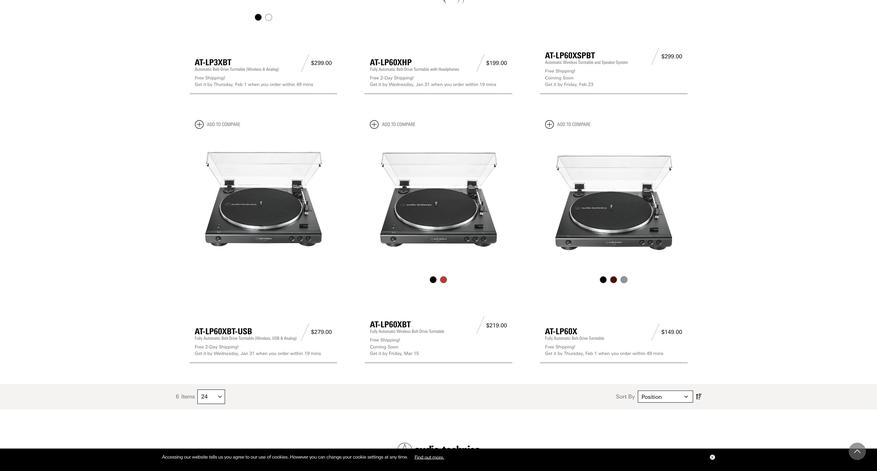 Task type: vqa. For each thing, say whether or not it's contained in the screenshot.
The $79.00
no



Task type: describe. For each thing, give the bounding box(es) containing it.
coming for friday, feb 23
[[545, 75, 562, 81]]

friday, for friday, feb 23
[[564, 82, 578, 87]]

at
[[385, 455, 389, 460]]

at-lp60xspbt automatic wireless turntable and speaker system
[[545, 51, 628, 65]]

at- for lp60xbt
[[370, 320, 381, 330]]

soon for friday, mar 15
[[388, 345, 399, 350]]

wireless inside at-lp60xbt fully automatic wireless belt-drive turntable
[[397, 329, 411, 334]]

drive inside at-lp60xbt-usb fully automatic belt-drive turntable (wireless, usb & analog)
[[229, 336, 238, 341]]

sort
[[616, 394, 627, 401]]

at-lp3xbt automatic belt-drive turntable (wireless & analog)
[[195, 57, 279, 72]]

to for lp60xbt
[[391, 122, 396, 128]]

friday, for friday, mar 15
[[389, 351, 403, 357]]

lp60xhp
[[381, 57, 412, 67]]

automatic inside "at-lp60xspbt automatic wireless turntable and speaker system"
[[545, 60, 562, 65]]

coming for friday, mar 15
[[370, 345, 387, 350]]

0 vertical spatial free shipping! get it by thursday, feb 1 when you order within 49 mins
[[195, 75, 313, 87]]

at-lp60xhp fully automatic belt-drive turntable with headphones
[[370, 57, 459, 72]]

turntable inside at-lp60xbt fully automatic wireless belt-drive turntable
[[429, 329, 445, 334]]

accessing
[[162, 455, 183, 460]]

get inside free shipping! coming soon get it by friday, feb 23
[[545, 82, 553, 87]]

wireless inside "at-lp60xspbt automatic wireless turntable and speaker system"
[[563, 60, 577, 65]]

belt- inside at-lp3xbt automatic belt-drive turntable (wireless & analog)
[[213, 67, 220, 72]]

add for lp60xbt-
[[207, 122, 215, 128]]

23
[[588, 82, 594, 87]]

belt- inside at-lp60xhp fully automatic belt-drive turntable with headphones
[[397, 67, 404, 72]]

1 vertical spatial 19
[[305, 351, 310, 357]]

(wireless
[[246, 67, 262, 72]]

add to compare for lp60xbt-
[[207, 122, 240, 128]]

divider line image for at-lp60x
[[650, 324, 662, 341]]

speaker
[[602, 60, 615, 65]]

2 our from the left
[[251, 455, 257, 460]]

store logo image
[[397, 443, 480, 459]]

by down lp60xhp
[[383, 82, 388, 87]]

lp60x
[[556, 327, 577, 337]]

at lp60xbt usb image
[[195, 134, 332, 272]]

$299.00 for at-lp60xspbt
[[662, 53, 683, 60]]

drive inside at-lp60x fully automatic belt-drive turntable
[[580, 336, 588, 341]]

shipping! down at-lp60xhp fully automatic belt-drive turntable with headphones
[[394, 75, 414, 81]]

get inside free shipping! coming soon get it by friday, mar 15
[[370, 351, 377, 357]]

carrat down image
[[685, 396, 688, 399]]

website
[[192, 455, 208, 460]]

0 horizontal spatial free 2 -day shipping! get it by wednesday, jan 31 when you order within 19 mins
[[195, 345, 321, 357]]

0 vertical spatial 1
[[244, 82, 247, 87]]

compare for lp60xbt-
[[222, 122, 240, 128]]

at lp60x image
[[545, 134, 683, 272]]

arrow up image
[[855, 449, 861, 455]]

$149.00
[[662, 329, 683, 336]]

agree
[[233, 455, 244, 460]]

fully for at-lp60xbt
[[370, 329, 378, 334]]

out
[[425, 455, 431, 460]]

1 horizontal spatial 2
[[381, 75, 383, 81]]

of
[[267, 455, 271, 460]]

automatic inside at-lp3xbt automatic belt-drive turntable (wireless & analog)
[[195, 67, 212, 72]]

0 vertical spatial free 2 -day shipping! get it by wednesday, jan 31 when you order within 19 mins
[[370, 75, 496, 87]]

analog) inside at-lp60xbt-usb fully automatic belt-drive turntable (wireless, usb & analog)
[[284, 336, 297, 341]]

belt- inside at-lp60x fully automatic belt-drive turntable
[[572, 336, 580, 341]]

drive inside at-lp60xbt fully automatic wireless belt-drive turntable
[[420, 329, 428, 334]]

soon for friday, feb 23
[[563, 75, 574, 81]]

1 horizontal spatial 49
[[647, 351, 652, 357]]

add for lp60xbt
[[382, 122, 390, 128]]

1 horizontal spatial free shipping! get it by thursday, feb 1 when you order within 49 mins
[[545, 345, 664, 357]]

and
[[595, 60, 601, 65]]

drive inside at-lp60xhp fully automatic belt-drive turntable with headphones
[[404, 67, 413, 72]]

0 vertical spatial wednesday,
[[389, 82, 415, 87]]

add to compare button for lp60xbt-
[[195, 120, 240, 129]]

1 horizontal spatial usb
[[272, 336, 280, 341]]

automatic inside at-lp60xbt-usb fully automatic belt-drive turntable (wireless, usb & analog)
[[204, 336, 220, 341]]

0 vertical spatial 31
[[425, 82, 430, 87]]

at- for lp60xspbt
[[545, 51, 556, 61]]

add to compare for lp60xbt
[[382, 122, 416, 128]]

turntable inside at-lp60x fully automatic belt-drive turntable
[[589, 336, 605, 341]]

at- for lp3xbt
[[195, 57, 205, 67]]

1 vertical spatial thursday,
[[564, 351, 584, 357]]

can
[[318, 455, 325, 460]]

feb down at-lp60x fully automatic belt-drive turntable
[[586, 351, 593, 357]]

0 vertical spatial thursday,
[[214, 82, 234, 87]]

analog) inside at-lp3xbt automatic belt-drive turntable (wireless & analog)
[[266, 67, 279, 72]]

shipping! inside free shipping! coming soon get it by friday, feb 23
[[556, 69, 576, 74]]

lp3xbt
[[205, 57, 232, 67]]

lp60xbt-
[[205, 327, 238, 337]]

cookie
[[353, 455, 366, 460]]

$219.00
[[486, 323, 507, 329]]

at lp60xbt image
[[370, 134, 507, 272]]

6
[[176, 394, 179, 400]]

accessing our website tells us you agree to our use of cookies. however you can change your cookie settings at any time.
[[162, 455, 410, 460]]

0 horizontal spatial wednesday,
[[214, 351, 239, 357]]

automatic inside at-lp60xbt fully automatic wireless belt-drive turntable
[[379, 329, 396, 334]]

carrat down image
[[218, 396, 222, 399]]

compare for lp60x
[[572, 122, 591, 128]]

belt- inside at-lp60xbt-usb fully automatic belt-drive turntable (wireless, usb & analog)
[[222, 336, 229, 341]]

items
[[181, 394, 195, 400]]



Task type: locate. For each thing, give the bounding box(es) containing it.
more.
[[433, 455, 444, 460]]

at-lp60xbt-usb fully automatic belt-drive turntable (wireless, usb & analog)
[[195, 327, 297, 341]]

when
[[248, 82, 260, 87], [431, 82, 443, 87], [256, 351, 268, 357], [599, 351, 610, 357]]

2 add to compare from the left
[[382, 122, 416, 128]]

cookies.
[[272, 455, 289, 460]]

option group for at-lp60x
[[545, 275, 683, 285]]

1 vertical spatial &
[[281, 336, 283, 341]]

1 horizontal spatial &
[[281, 336, 283, 341]]

us
[[218, 455, 223, 460]]

drive left (wireless,
[[229, 336, 238, 341]]

any
[[390, 455, 397, 460]]

free 2 -day shipping! get it by wednesday, jan 31 when you order within 19 mins
[[370, 75, 496, 87], [195, 345, 321, 357]]

1 horizontal spatial our
[[251, 455, 257, 460]]

0 horizontal spatial option group
[[194, 12, 333, 23]]

1 vertical spatial analog)
[[284, 336, 297, 341]]

drive
[[220, 67, 229, 72], [404, 67, 413, 72], [420, 329, 428, 334], [229, 336, 238, 341], [580, 336, 588, 341]]

3 compare from the left
[[572, 122, 591, 128]]

2 compare from the left
[[397, 122, 416, 128]]

by
[[207, 82, 213, 87], [383, 82, 388, 87], [558, 82, 563, 87], [207, 351, 213, 357], [383, 351, 388, 357], [558, 351, 563, 357]]

1 vertical spatial jan
[[241, 351, 248, 357]]

0 horizontal spatial add to compare
[[207, 122, 240, 128]]

1 horizontal spatial compare
[[397, 122, 416, 128]]

mins
[[303, 82, 313, 87], [486, 82, 496, 87], [311, 351, 321, 357], [654, 351, 664, 357]]

0 horizontal spatial 31
[[250, 351, 255, 357]]

0 horizontal spatial soon
[[388, 345, 399, 350]]

at- for lp60xbt-
[[195, 327, 205, 337]]

jan
[[416, 82, 423, 87], [241, 351, 248, 357]]

fully
[[370, 67, 378, 72], [370, 329, 378, 334], [195, 336, 203, 341], [545, 336, 553, 341]]

& inside at-lp60xbt-usb fully automatic belt-drive turntable (wireless, usb & analog)
[[281, 336, 283, 341]]

system
[[616, 60, 628, 65]]

usb left (wireless,
[[238, 327, 252, 337]]

divider line image
[[650, 48, 662, 65], [299, 55, 311, 72], [474, 55, 486, 72], [474, 317, 486, 334], [299, 324, 311, 341], [650, 324, 662, 341]]

at- inside at-lp3xbt automatic belt-drive turntable (wireless & analog)
[[195, 57, 205, 67]]

2
[[381, 75, 383, 81], [205, 345, 208, 350]]

3 add to compare from the left
[[558, 122, 591, 128]]

divider line image for at-lp60xbt
[[474, 317, 486, 334]]

feb down at-lp3xbt automatic belt-drive turntable (wireless & analog)
[[235, 82, 243, 87]]

add
[[207, 122, 215, 128], [382, 122, 390, 128], [558, 122, 566, 128]]

lp60xspbt
[[556, 51, 595, 61]]

fully inside at-lp60x fully automatic belt-drive turntable
[[545, 336, 553, 341]]

0 horizontal spatial analog)
[[266, 67, 279, 72]]

0 vertical spatial $299.00
[[662, 53, 683, 60]]

1 down at-lp60x fully automatic belt-drive turntable
[[595, 351, 597, 357]]

0 horizontal spatial thursday,
[[214, 82, 234, 87]]

at- inside "at-lp60xspbt automatic wireless turntable and speaker system"
[[545, 51, 556, 61]]

2 add from the left
[[382, 122, 390, 128]]

usb
[[238, 327, 252, 337], [272, 336, 280, 341]]

shipping! down lp60xbt-
[[219, 345, 239, 350]]

2 down lp60xhp
[[381, 75, 383, 81]]

drive right lp60xbt
[[420, 329, 428, 334]]

to for lp60xbt-
[[216, 122, 221, 128]]

1 horizontal spatial thursday,
[[564, 351, 584, 357]]

at-lp60x fully automatic belt-drive turntable
[[545, 327, 605, 341]]

time.
[[398, 455, 408, 460]]

order
[[270, 82, 281, 87], [453, 82, 464, 87], [278, 351, 289, 357], [620, 351, 631, 357]]

0 horizontal spatial 19
[[305, 351, 310, 357]]

1 horizontal spatial soon
[[563, 75, 574, 81]]

thursday, down at-lp60x fully automatic belt-drive turntable
[[564, 351, 584, 357]]

cross image
[[711, 457, 714, 459]]

1 horizontal spatial coming
[[545, 75, 562, 81]]

1 vertical spatial soon
[[388, 345, 399, 350]]

1 vertical spatial free 2 -day shipping! get it by wednesday, jan 31 when you order within 19 mins
[[195, 345, 321, 357]]

1 add to compare button from the left
[[195, 120, 240, 129]]

by
[[629, 394, 635, 401]]

2 horizontal spatial add
[[558, 122, 566, 128]]

1 add from the left
[[207, 122, 215, 128]]

thursday,
[[214, 82, 234, 87], [564, 351, 584, 357]]

free shipping! coming soon get it by friday, feb 23
[[545, 69, 594, 87]]

divider line image for at-lp60xbt-usb
[[299, 324, 311, 341]]

day down lp60xhp
[[385, 75, 393, 81]]

option group for at-lp60xbt
[[369, 275, 508, 285]]

0 horizontal spatial $299.00
[[311, 60, 332, 67]]

fully left lp60xhp
[[370, 67, 378, 72]]

at-
[[545, 51, 556, 61], [195, 57, 205, 67], [370, 57, 381, 67], [370, 320, 381, 330], [195, 327, 205, 337], [545, 327, 556, 337]]

get
[[195, 82, 202, 87], [370, 82, 377, 87], [545, 82, 553, 87], [195, 351, 202, 357], [370, 351, 377, 357], [545, 351, 553, 357]]

at- inside at-lp60xhp fully automatic belt-drive turntable with headphones
[[370, 57, 381, 67]]

31 down at-lp60xhp fully automatic belt-drive turntable with headphones
[[425, 82, 430, 87]]

2 add to compare button from the left
[[370, 120, 416, 129]]

fully for at-lp60x
[[545, 336, 553, 341]]

feb left 23
[[579, 82, 587, 87]]

wednesday, down lp60xbt-
[[214, 351, 239, 357]]

wireless up free shipping! coming soon get it by friday, feb 23
[[563, 60, 577, 65]]

set descending direction image
[[696, 393, 702, 402]]

divider line image for at-lp60xspbt
[[650, 48, 662, 65]]

1 horizontal spatial jan
[[416, 82, 423, 87]]

0 horizontal spatial coming
[[370, 345, 387, 350]]

shipping! inside free shipping! coming soon get it by friday, mar 15
[[381, 338, 400, 343]]

wednesday,
[[389, 82, 415, 87], [214, 351, 239, 357]]

1 horizontal spatial option group
[[369, 275, 508, 285]]

19
[[480, 82, 485, 87], [305, 351, 310, 357]]

1 vertical spatial coming
[[370, 345, 387, 350]]

1 horizontal spatial analog)
[[284, 336, 297, 341]]

to
[[216, 122, 221, 128], [391, 122, 396, 128], [567, 122, 571, 128], [245, 455, 250, 460]]

1 horizontal spatial add
[[382, 122, 390, 128]]

belt-
[[213, 67, 220, 72], [397, 67, 404, 72], [412, 329, 420, 334], [222, 336, 229, 341], [572, 336, 580, 341]]

0 horizontal spatial usb
[[238, 327, 252, 337]]

& inside at-lp3xbt automatic belt-drive turntable (wireless & analog)
[[263, 67, 265, 72]]

you
[[261, 82, 269, 87], [444, 82, 452, 87], [269, 351, 277, 357], [612, 351, 619, 357], [224, 455, 232, 460], [309, 455, 317, 460]]

- down lp60xhp
[[383, 75, 385, 81]]

thursday, down lp3xbt
[[214, 82, 234, 87]]

0 horizontal spatial day
[[209, 345, 218, 350]]

0 vertical spatial analog)
[[266, 67, 279, 72]]

compare
[[222, 122, 240, 128], [397, 122, 416, 128], [572, 122, 591, 128]]

jan down at-lp60xbt-usb fully automatic belt-drive turntable (wireless, usb & analog)
[[241, 351, 248, 357]]

soon inside free shipping! coming soon get it by friday, feb 23
[[563, 75, 574, 81]]

2 horizontal spatial add to compare button
[[545, 120, 591, 129]]

2 horizontal spatial compare
[[572, 122, 591, 128]]

shipping! down lp60xbt
[[381, 338, 400, 343]]

find out more.
[[415, 455, 444, 460]]

free 2 -day shipping! get it by wednesday, jan 31 when you order within 19 mins down 'with'
[[370, 75, 496, 87]]

6 items
[[176, 394, 195, 400]]

find out more. link
[[410, 452, 450, 463]]

1 vertical spatial day
[[209, 345, 218, 350]]

however
[[290, 455, 308, 460]]

coming down lp60xspbt
[[545, 75, 562, 81]]

turntable inside at-lp3xbt automatic belt-drive turntable (wireless & analog)
[[230, 67, 245, 72]]

1 compare from the left
[[222, 122, 240, 128]]

fully for at-lp60xhp
[[370, 67, 378, 72]]

option group
[[194, 12, 333, 23], [369, 275, 508, 285], [545, 275, 683, 285]]

free shipping! get it by thursday, feb 1 when you order within 49 mins down (wireless
[[195, 75, 313, 87]]

free shipping! get it by thursday, feb 1 when you order within 49 mins
[[195, 75, 313, 87], [545, 345, 664, 357]]

soon down lp60xspbt
[[563, 75, 574, 81]]

- down lp60xbt-
[[208, 345, 209, 350]]

turntable inside at-lp60xbt-usb fully automatic belt-drive turntable (wireless, usb & analog)
[[239, 336, 254, 341]]

by inside free shipping! coming soon get it by friday, feb 23
[[558, 82, 563, 87]]

coming
[[545, 75, 562, 81], [370, 345, 387, 350]]

fully left lp60xbt
[[370, 329, 378, 334]]

settings
[[368, 455, 383, 460]]

analog) right (wireless,
[[284, 336, 297, 341]]

add to compare button for lp60xbt
[[370, 120, 416, 129]]

1 horizontal spatial wednesday,
[[389, 82, 415, 87]]

automatic
[[545, 60, 562, 65], [195, 67, 212, 72], [379, 67, 396, 72], [379, 329, 396, 334], [204, 336, 220, 341], [554, 336, 571, 341]]

it inside free shipping! coming soon get it by friday, feb 23
[[554, 82, 557, 87]]

add to compare for lp60x
[[558, 122, 591, 128]]

day down lp60xbt-
[[209, 345, 218, 350]]

0 horizontal spatial free shipping! get it by thursday, feb 1 when you order within 49 mins
[[195, 75, 313, 87]]

1
[[244, 82, 247, 87], [595, 351, 597, 357]]

turntable inside "at-lp60xspbt automatic wireless turntable and speaker system"
[[578, 60, 594, 65]]

friday, inside free shipping! coming soon get it by friday, feb 23
[[564, 82, 578, 87]]

within
[[282, 82, 295, 87], [466, 82, 479, 87], [290, 351, 303, 357], [633, 351, 646, 357]]

3 add from the left
[[558, 122, 566, 128]]

1 vertical spatial -
[[208, 345, 209, 350]]

it
[[203, 82, 206, 87], [379, 82, 381, 87], [554, 82, 557, 87], [203, 351, 206, 357], [379, 351, 381, 357], [554, 351, 557, 357]]

by down lp60x
[[558, 351, 563, 357]]

0 horizontal spatial -
[[208, 345, 209, 350]]

1 vertical spatial friday,
[[389, 351, 403, 357]]

coming inside free shipping! coming soon get it by friday, feb 23
[[545, 75, 562, 81]]

usb right (wireless,
[[272, 336, 280, 341]]

by inside free shipping! coming soon get it by friday, mar 15
[[383, 351, 388, 357]]

divider line image for at-lp3xbt
[[299, 55, 311, 72]]

wednesday, down lp60xhp
[[389, 82, 415, 87]]

at- inside at-lp60xbt-usb fully automatic belt-drive turntable (wireless, usb & analog)
[[195, 327, 205, 337]]

headphones
[[439, 67, 459, 72]]

2 down lp60xbt-
[[205, 345, 208, 350]]

free shipping! get it by thursday, feb 1 when you order within 49 mins down at-lp60x fully automatic belt-drive turntable
[[545, 345, 664, 357]]

by down lp3xbt
[[207, 82, 213, 87]]

0 horizontal spatial add to compare button
[[195, 120, 240, 129]]

0 vertical spatial 49
[[297, 82, 302, 87]]

0 horizontal spatial friday,
[[389, 351, 403, 357]]

fully left lp60x
[[545, 336, 553, 341]]

our left use
[[251, 455, 257, 460]]

mar
[[404, 351, 413, 357]]

free shipping! coming soon get it by friday, mar 15
[[370, 338, 419, 357]]

0 vertical spatial jan
[[416, 82, 423, 87]]

free
[[545, 69, 554, 74], [195, 75, 204, 81], [370, 75, 379, 81], [370, 338, 379, 343], [195, 345, 204, 350], [545, 345, 554, 350]]

friday, left 23
[[564, 82, 578, 87]]

0 vertical spatial &
[[263, 67, 265, 72]]

shipping! down lp60xspbt
[[556, 69, 576, 74]]

day
[[385, 75, 393, 81], [209, 345, 218, 350]]

1 our from the left
[[184, 455, 191, 460]]

0 horizontal spatial 49
[[297, 82, 302, 87]]

friday, left mar
[[389, 351, 403, 357]]

feb
[[235, 82, 243, 87], [579, 82, 587, 87], [586, 351, 593, 357]]

sort by
[[616, 394, 635, 401]]

0 vertical spatial friday,
[[564, 82, 578, 87]]

friday,
[[564, 82, 578, 87], [389, 351, 403, 357]]

lp60xbt
[[381, 320, 411, 330]]

shipping! down lp3xbt
[[205, 75, 225, 81]]

0 horizontal spatial &
[[263, 67, 265, 72]]

0 horizontal spatial compare
[[222, 122, 240, 128]]

1 horizontal spatial day
[[385, 75, 393, 81]]

at- inside at-lp60x fully automatic belt-drive turntable
[[545, 327, 556, 337]]

$299.00 for at-lp3xbt
[[311, 60, 332, 67]]

turntable inside at-lp60xhp fully automatic belt-drive turntable with headphones
[[414, 67, 429, 72]]

& right (wireless,
[[281, 336, 283, 341]]

at- for lp60x
[[545, 327, 556, 337]]

add to compare button
[[195, 120, 240, 129], [370, 120, 416, 129], [545, 120, 591, 129]]

1 vertical spatial 49
[[647, 351, 652, 357]]

add to compare button for lp60x
[[545, 120, 591, 129]]

analog) right (wireless
[[266, 67, 279, 72]]

1 down (wireless
[[244, 82, 247, 87]]

shipping! down lp60x
[[556, 345, 576, 350]]

1 horizontal spatial add to compare button
[[370, 120, 416, 129]]

1 horizontal spatial $299.00
[[662, 53, 683, 60]]

automatic inside at-lp60xhp fully automatic belt-drive turntable with headphones
[[379, 67, 396, 72]]

feb inside free shipping! coming soon get it by friday, feb 23
[[579, 82, 587, 87]]

31 down at-lp60xbt-usb fully automatic belt-drive turntable (wireless, usb & analog)
[[250, 351, 255, 357]]

1 vertical spatial 31
[[250, 351, 255, 357]]

-
[[383, 75, 385, 81], [208, 345, 209, 350]]

(wireless,
[[255, 336, 271, 341]]

at- inside at-lp60xbt fully automatic wireless belt-drive turntable
[[370, 320, 381, 330]]

$199.00
[[486, 60, 507, 67]]

at- for lp60xhp
[[370, 57, 381, 67]]

fully left lp60xbt-
[[195, 336, 203, 341]]

1 horizontal spatial free 2 -day shipping! get it by wednesday, jan 31 when you order within 19 mins
[[370, 75, 496, 87]]

0 vertical spatial soon
[[563, 75, 574, 81]]

free inside free shipping! coming soon get it by friday, mar 15
[[370, 338, 379, 343]]

1 vertical spatial 1
[[595, 351, 597, 357]]

to for lp60x
[[567, 122, 571, 128]]

1 add to compare from the left
[[207, 122, 240, 128]]

belt- inside at-lp60xbt fully automatic wireless belt-drive turntable
[[412, 329, 420, 334]]

your
[[343, 455, 352, 460]]

0 vertical spatial wireless
[[563, 60, 577, 65]]

49
[[297, 82, 302, 87], [647, 351, 652, 357]]

free inside free shipping! coming soon get it by friday, feb 23
[[545, 69, 554, 74]]

by left 23
[[558, 82, 563, 87]]

0 horizontal spatial add
[[207, 122, 215, 128]]

it inside free shipping! coming soon get it by friday, mar 15
[[379, 351, 381, 357]]

tells
[[209, 455, 217, 460]]

$299.00
[[662, 53, 683, 60], [311, 60, 332, 67]]

wireless
[[563, 60, 577, 65], [397, 329, 411, 334]]

1 horizontal spatial 1
[[595, 351, 597, 357]]

0 horizontal spatial jan
[[241, 351, 248, 357]]

jan down at-lp60xhp fully automatic belt-drive turntable with headphones
[[416, 82, 423, 87]]

turntable
[[578, 60, 594, 65], [230, 67, 245, 72], [414, 67, 429, 72], [429, 329, 445, 334], [239, 336, 254, 341], [589, 336, 605, 341]]

1 horizontal spatial wireless
[[563, 60, 577, 65]]

drive left 'with'
[[404, 67, 413, 72]]

soon
[[563, 75, 574, 81], [388, 345, 399, 350]]

drive left (wireless
[[220, 67, 229, 72]]

0 horizontal spatial 1
[[244, 82, 247, 87]]

1 horizontal spatial 19
[[480, 82, 485, 87]]

0 horizontal spatial 2
[[205, 345, 208, 350]]

$279.00
[[311, 329, 332, 336]]

0 vertical spatial day
[[385, 75, 393, 81]]

1 vertical spatial wireless
[[397, 329, 411, 334]]

1 vertical spatial $299.00
[[311, 60, 332, 67]]

automatic inside at-lp60x fully automatic belt-drive turntable
[[554, 336, 571, 341]]

1 vertical spatial 2
[[205, 345, 208, 350]]

our
[[184, 455, 191, 460], [251, 455, 257, 460]]

0 vertical spatial 19
[[480, 82, 485, 87]]

at lp60xhp image
[[370, 0, 507, 9]]

coming down lp60xbt
[[370, 345, 387, 350]]

shipping!
[[556, 69, 576, 74], [205, 75, 225, 81], [394, 75, 414, 81], [381, 338, 400, 343], [219, 345, 239, 350], [556, 345, 576, 350]]

wireless up free shipping! coming soon get it by friday, mar 15
[[397, 329, 411, 334]]

0 horizontal spatial wireless
[[397, 329, 411, 334]]

1 horizontal spatial -
[[383, 75, 385, 81]]

3 add to compare button from the left
[[545, 120, 591, 129]]

find
[[415, 455, 424, 460]]

1 horizontal spatial friday,
[[564, 82, 578, 87]]

&
[[263, 67, 265, 72], [281, 336, 283, 341]]

1 vertical spatial free shipping! get it by thursday, feb 1 when you order within 49 mins
[[545, 345, 664, 357]]

by down lp60xbt-
[[207, 351, 213, 357]]

soon inside free shipping! coming soon get it by friday, mar 15
[[388, 345, 399, 350]]

0 vertical spatial -
[[383, 75, 385, 81]]

analog)
[[266, 67, 279, 72], [284, 336, 297, 341]]

soon down lp60xbt
[[388, 345, 399, 350]]

drive right lp60x
[[580, 336, 588, 341]]

fully inside at-lp60xbt fully automatic wireless belt-drive turntable
[[370, 329, 378, 334]]

& right (wireless
[[263, 67, 265, 72]]

2 horizontal spatial option group
[[545, 275, 683, 285]]

fully inside at-lp60xbt-usb fully automatic belt-drive turntable (wireless, usb & analog)
[[195, 336, 203, 341]]

divider line image for at-lp60xhp
[[474, 55, 486, 72]]

0 vertical spatial 2
[[381, 75, 383, 81]]

change
[[327, 455, 342, 460]]

2 horizontal spatial add to compare
[[558, 122, 591, 128]]

0 vertical spatial coming
[[545, 75, 562, 81]]

fully inside at-lp60xhp fully automatic belt-drive turntable with headphones
[[370, 67, 378, 72]]

15
[[414, 351, 419, 357]]

friday, inside free shipping! coming soon get it by friday, mar 15
[[389, 351, 403, 357]]

31
[[425, 82, 430, 87], [250, 351, 255, 357]]

1 horizontal spatial 31
[[425, 82, 430, 87]]

by left mar
[[383, 351, 388, 357]]

add to compare
[[207, 122, 240, 128], [382, 122, 416, 128], [558, 122, 591, 128]]

our left website on the bottom of the page
[[184, 455, 191, 460]]

compare for lp60xbt
[[397, 122, 416, 128]]

use
[[259, 455, 266, 460]]

drive inside at-lp3xbt automatic belt-drive turntable (wireless & analog)
[[220, 67, 229, 72]]

1 horizontal spatial add to compare
[[382, 122, 416, 128]]

add for lp60x
[[558, 122, 566, 128]]

coming inside free shipping! coming soon get it by friday, mar 15
[[370, 345, 387, 350]]

at-lp60xbt fully automatic wireless belt-drive turntable
[[370, 320, 445, 334]]

1 vertical spatial wednesday,
[[214, 351, 239, 357]]

0 horizontal spatial our
[[184, 455, 191, 460]]

with
[[430, 67, 438, 72]]

free 2 -day shipping! get it by wednesday, jan 31 when you order within 19 mins down (wireless,
[[195, 345, 321, 357]]



